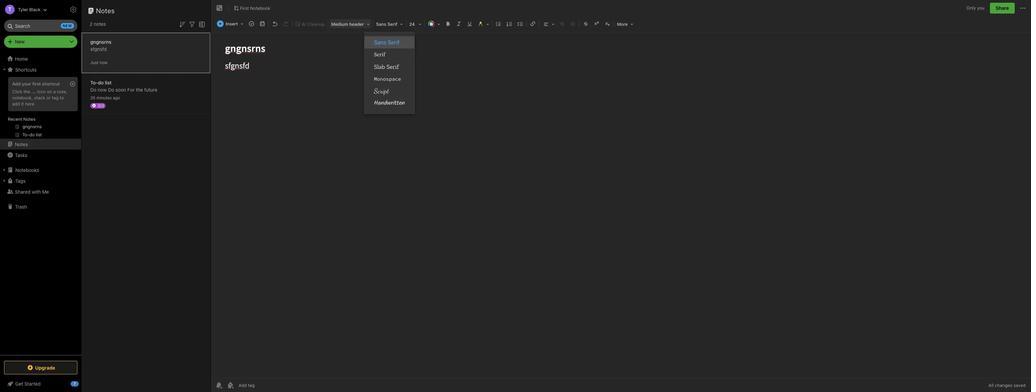Task type: describe. For each thing, give the bounding box(es) containing it.
Help and Learning task checklist field
[[0, 379, 82, 390]]

tags
[[15, 178, 26, 184]]

sans inside menu item
[[374, 39, 387, 46]]

add tag image
[[227, 382, 235, 390]]

it
[[21, 101, 24, 107]]

Highlight field
[[475, 19, 492, 29]]

trash
[[15, 204, 27, 210]]

home link
[[0, 53, 82, 64]]

the inside to-do list do now do soon for the future
[[136, 87, 143, 93]]

serif inside menu item
[[388, 39, 400, 46]]

Alignment field
[[540, 19, 557, 29]]

notebooks
[[15, 167, 39, 173]]

expand note image
[[216, 4, 224, 12]]

shared with me
[[15, 189, 49, 195]]

to-do list do now do soon for the future
[[90, 80, 157, 93]]

tyler
[[18, 7, 28, 12]]

serif up "slab"
[[374, 51, 386, 58]]

expand tags image
[[2, 178, 7, 184]]

soon
[[116, 87, 126, 93]]

recent
[[8, 116, 22, 122]]

add
[[12, 101, 20, 107]]

now inside to-do list do now do soon for the future
[[98, 87, 107, 93]]

tags button
[[0, 176, 81, 186]]

serif link
[[365, 49, 415, 61]]

gngnsrns sfgnsfd
[[90, 39, 111, 52]]

only
[[967, 5, 977, 11]]

new
[[15, 39, 25, 44]]

notes inside "link"
[[15, 141, 28, 147]]

bulleted list image
[[494, 19, 504, 29]]

trash link
[[0, 201, 81, 212]]

tasks
[[15, 152, 27, 158]]

me
[[42, 189, 49, 195]]

script
[[374, 87, 389, 95]]

add
[[12, 81, 21, 87]]

ago
[[113, 95, 120, 100]]

Note Editor text field
[[211, 33, 1032, 379]]

group containing add your first shortcut
[[0, 75, 81, 142]]

here.
[[25, 101, 36, 107]]

...
[[31, 89, 36, 94]]

Search text field
[[9, 20, 73, 32]]

future
[[144, 87, 157, 93]]

Heading level field
[[329, 19, 372, 29]]

more
[[617, 21, 628, 27]]

superscript image
[[592, 19, 602, 29]]

serif inside font family field
[[388, 21, 398, 27]]

just
[[90, 60, 99, 65]]

you
[[978, 5, 985, 11]]

24
[[410, 21, 415, 27]]

Font color field
[[426, 19, 443, 29]]

notes link
[[0, 139, 81, 150]]

upgrade
[[35, 365, 55, 371]]

italic image
[[454, 19, 464, 29]]

0/3
[[98, 103, 104, 108]]

sans serif inside font family field
[[376, 21, 398, 27]]

More field
[[615, 19, 636, 29]]

note window element
[[211, 0, 1032, 393]]

task image
[[247, 19, 256, 29]]

tyler black
[[18, 7, 41, 12]]

dropdown list menu
[[365, 36, 415, 110]]

0 vertical spatial notes
[[96, 7, 115, 15]]

Add filters field
[[188, 20, 196, 28]]

expand notebooks image
[[2, 167, 7, 173]]

upgrade button
[[4, 361, 77, 375]]

first
[[240, 5, 249, 11]]

Account field
[[0, 3, 47, 16]]

notes inside group
[[23, 116, 36, 122]]

home
[[15, 56, 28, 62]]

first notebook
[[240, 5, 270, 11]]

medium header
[[331, 21, 364, 27]]

Sort options field
[[178, 20, 186, 28]]

shared with me link
[[0, 186, 81, 197]]

sans serif menu item
[[365, 36, 415, 49]]

click to collapse image
[[79, 380, 84, 388]]

header
[[349, 21, 364, 27]]

monospace link
[[365, 73, 415, 85]]

for
[[127, 87, 135, 93]]

share button
[[991, 3, 1015, 14]]

slab
[[374, 63, 385, 71]]

notebook,
[[12, 95, 33, 100]]

started
[[24, 381, 41, 387]]

7
[[74, 382, 76, 386]]

notes
[[94, 21, 106, 27]]

to-
[[90, 80, 98, 85]]

notebook
[[250, 5, 270, 11]]



Task type: vqa. For each thing, say whether or not it's contained in the screenshot.
calendar event icon
yes



Task type: locate. For each thing, give the bounding box(es) containing it.
add a reminder image
[[215, 382, 223, 390]]

just now
[[90, 60, 108, 65]]

new search field
[[9, 20, 74, 32]]

underline image
[[465, 19, 475, 29]]

notes up notes
[[96, 7, 115, 15]]

first notebook button
[[232, 3, 273, 13]]

get
[[15, 381, 23, 387]]

2 notes
[[90, 21, 106, 27]]

or
[[46, 95, 51, 100]]

handwritten
[[374, 98, 405, 108]]

1 horizontal spatial the
[[136, 87, 143, 93]]

checklist image
[[516, 19, 525, 29]]

sans serif link
[[365, 36, 415, 49]]

shared
[[15, 189, 30, 195]]

stack
[[34, 95, 45, 100]]

numbered list image
[[505, 19, 514, 29]]

script link
[[365, 85, 415, 97]]

your
[[22, 81, 31, 87]]

now
[[100, 60, 108, 65], [98, 87, 107, 93]]

calendar event image
[[258, 19, 267, 29]]

Font size field
[[407, 19, 424, 29]]

with
[[32, 189, 41, 195]]

note,
[[57, 89, 67, 94]]

recent notes
[[8, 116, 36, 122]]

do
[[90, 87, 97, 93], [108, 87, 114, 93]]

sans serif up sans serif link
[[376, 21, 398, 27]]

medium
[[331, 21, 348, 27]]

changes
[[996, 383, 1013, 389]]

35
[[90, 95, 95, 100]]

black
[[29, 7, 41, 12]]

subscript image
[[603, 19, 613, 29]]

strikethrough image
[[581, 19, 591, 29]]

on
[[47, 89, 52, 94]]

Font family field
[[374, 19, 405, 29]]

Insert field
[[215, 19, 246, 29]]

slab serif
[[374, 63, 399, 71]]

the right 'for'
[[136, 87, 143, 93]]

slab serif link
[[365, 61, 415, 73]]

script handwritten
[[374, 87, 405, 108]]

1 vertical spatial sans
[[374, 39, 387, 46]]

shortcuts
[[15, 67, 37, 73]]

serif inside "link"
[[387, 63, 399, 71]]

undo image
[[270, 19, 280, 29]]

icon
[[37, 89, 46, 94]]

add filters image
[[188, 20, 196, 28]]

sans up serif link at the left of page
[[374, 39, 387, 46]]

all
[[989, 383, 994, 389]]

first
[[32, 81, 41, 87]]

View options field
[[196, 20, 206, 28]]

icon on a note, notebook, stack or tag to add it here.
[[12, 89, 67, 107]]

More actions field
[[1019, 3, 1028, 14]]

1 vertical spatial sans serif
[[374, 39, 400, 46]]

do down to-
[[90, 87, 97, 93]]

insert
[[226, 21, 238, 26]]

only you
[[967, 5, 985, 11]]

2 vertical spatial notes
[[15, 141, 28, 147]]

serif up sans serif link
[[388, 21, 398, 27]]

1 do from the left
[[90, 87, 97, 93]]

saved
[[1014, 383, 1026, 389]]

the left ...
[[24, 89, 30, 94]]

now down do
[[98, 87, 107, 93]]

0 horizontal spatial do
[[90, 87, 97, 93]]

now right the just
[[100, 60, 108, 65]]

do down list
[[108, 87, 114, 93]]

handwritten link
[[365, 97, 415, 110]]

serif
[[388, 21, 398, 27], [388, 39, 400, 46], [374, 51, 386, 58], [387, 63, 399, 71]]

to
[[60, 95, 64, 100]]

sans inside font family field
[[376, 21, 387, 27]]

0 horizontal spatial the
[[24, 89, 30, 94]]

0 vertical spatial sans
[[376, 21, 387, 27]]

notebooks link
[[0, 165, 81, 176]]

a
[[53, 89, 56, 94]]

1 vertical spatial notes
[[23, 116, 36, 122]]

sans serif
[[376, 21, 398, 27], [374, 39, 400, 46]]

the
[[136, 87, 143, 93], [24, 89, 30, 94]]

do
[[98, 80, 104, 85]]

notes up the tasks
[[15, 141, 28, 147]]

tree
[[0, 53, 82, 355]]

0 vertical spatial sans serif
[[376, 21, 398, 27]]

sans up sans serif link
[[376, 21, 387, 27]]

share
[[996, 5, 1010, 11]]

serif up serif link at the left of page
[[388, 39, 400, 46]]

0 vertical spatial now
[[100, 60, 108, 65]]

new button
[[4, 36, 77, 48]]

gngnsrns
[[90, 39, 111, 45]]

sfgnsfd
[[90, 46, 107, 52]]

click the ...
[[12, 89, 36, 94]]

group
[[0, 75, 81, 142]]

add your first shortcut
[[12, 81, 60, 87]]

new
[[63, 23, 72, 28]]

settings image
[[69, 5, 77, 14]]

click
[[12, 89, 22, 94]]

serif down serif link at the left of page
[[387, 63, 399, 71]]

tree containing home
[[0, 53, 82, 355]]

bold image
[[444, 19, 453, 29]]

monospace
[[374, 76, 401, 82]]

2
[[90, 21, 92, 27]]

2 do from the left
[[108, 87, 114, 93]]

the inside group
[[24, 89, 30, 94]]

all changes saved
[[989, 383, 1026, 389]]

1 horizontal spatial do
[[108, 87, 114, 93]]

minutes
[[97, 95, 112, 100]]

sans serif inside menu item
[[374, 39, 400, 46]]

1 vertical spatial now
[[98, 87, 107, 93]]

more actions image
[[1019, 4, 1028, 12]]

shortcut
[[42, 81, 60, 87]]

sans serif up serif link at the left of page
[[374, 39, 400, 46]]

tag
[[52, 95, 59, 100]]

35 minutes ago
[[90, 95, 120, 100]]

notes right recent
[[23, 116, 36, 122]]

shortcuts button
[[0, 64, 81, 75]]

Add tag field
[[238, 383, 289, 389]]

insert link image
[[528, 19, 538, 29]]

get started
[[15, 381, 41, 387]]

tasks button
[[0, 150, 81, 161]]



